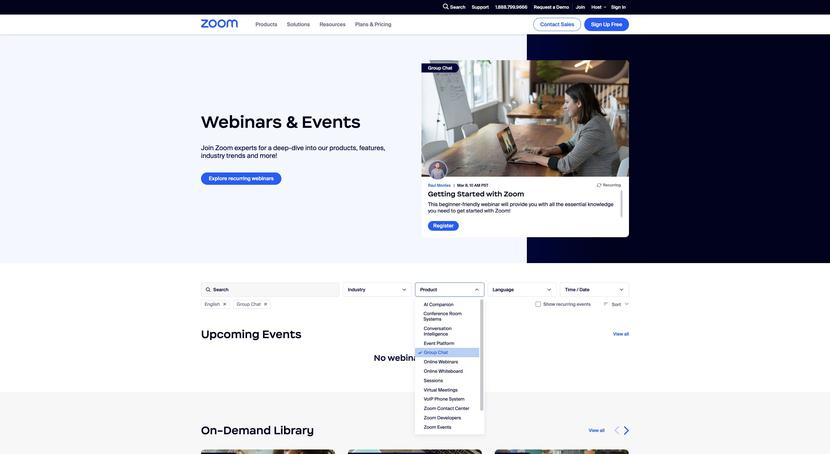 Task type: describe. For each thing, give the bounding box(es) containing it.
pricing
[[375, 21, 392, 28]]

join zoom experts for a deep-dive into our products, features, industry trends and more!
[[201, 144, 385, 160]]

time / date
[[565, 287, 590, 293]]

experts
[[234, 144, 257, 153]]

ai companion
[[424, 302, 454, 308]]

trends
[[226, 152, 245, 160]]

conference
[[424, 311, 448, 317]]

platform
[[437, 341, 454, 347]]

request a demo link
[[531, 0, 572, 14]]

zoom inside join zoom experts for a deep-dive into our products, features, industry trends and more!
[[215, 144, 233, 153]]

no webinars found!
[[374, 353, 456, 364]]

essential
[[565, 202, 587, 208]]

industry
[[348, 287, 365, 293]]

recurring for show
[[556, 302, 576, 308]]

systems
[[424, 317, 442, 323]]

explore recurring webinars
[[209, 176, 274, 182]]

product
[[420, 287, 437, 293]]

view all for the leftmost view all link
[[589, 428, 605, 434]]

events
[[577, 302, 591, 308]]

10
[[469, 183, 473, 188]]

demand
[[223, 424, 271, 438]]

event platform
[[424, 341, 454, 347]]

zoom!
[[495, 208, 511, 215]]

zoom developers
[[424, 416, 461, 422]]

recurring
[[603, 183, 621, 188]]

conversation intelligence
[[424, 326, 452, 337]]

more!
[[260, 152, 277, 160]]

1.888.799.9666
[[495, 4, 527, 10]]

language
[[493, 287, 514, 293]]

zoom events
[[424, 425, 451, 431]]

1 horizontal spatial view
[[613, 332, 623, 338]]

register
[[433, 223, 454, 230]]

the
[[556, 202, 564, 208]]

1 horizontal spatial you
[[529, 202, 537, 208]]

Search field
[[201, 283, 340, 297]]

host button
[[588, 0, 608, 15]]

on-
[[201, 424, 223, 438]]

whiteboard
[[439, 369, 463, 375]]

8,
[[465, 183, 469, 188]]

recurring for explore
[[228, 176, 251, 182]]

sales
[[561, 21, 574, 28]]

provide
[[510, 202, 528, 208]]

getting
[[428, 190, 455, 199]]

voip phone system
[[424, 397, 465, 403]]

room
[[449, 311, 462, 317]]

sign up free link
[[584, 18, 629, 31]]

0 horizontal spatial view
[[589, 428, 599, 434]]

solutions
[[287, 21, 310, 28]]

started
[[457, 190, 485, 199]]

in
[[622, 4, 626, 10]]

one
[[437, 434, 446, 440]]

solutions button
[[287, 21, 310, 28]]

contact sales
[[540, 21, 574, 28]]

show recurring events
[[544, 302, 591, 308]]

2 vertical spatial group chat
[[424, 350, 448, 356]]

resources button
[[320, 21, 346, 28]]

zoom for zoom developers
[[424, 416, 436, 422]]

raul
[[428, 183, 436, 188]]

english
[[205, 302, 220, 308]]

group chat link
[[422, 60, 629, 177]]

online for online webinars
[[424, 360, 437, 366]]

events for upcoming events
[[262, 328, 302, 342]]

started
[[466, 208, 483, 215]]

our
[[318, 144, 328, 153]]

with left the
[[538, 202, 548, 208]]

products button
[[256, 21, 277, 28]]

contact sales link
[[534, 18, 581, 31]]

getting started with zoom this beginner-friendly webinar will provide you with all the essential knowledge you need to get started with zoom!
[[428, 190, 614, 215]]

pst
[[481, 183, 489, 188]]

0 vertical spatial view all link
[[613, 332, 629, 338]]

zoom contact center
[[424, 406, 469, 412]]

get
[[457, 208, 465, 215]]

financial services_experiences_2 image
[[348, 450, 482, 455]]

events for zoom events
[[437, 425, 451, 431]]

sign for sign in
[[611, 4, 621, 10]]

for
[[259, 144, 267, 153]]

chat inside group chat link
[[442, 65, 452, 71]]

view all for the topmost view all link
[[613, 332, 629, 338]]

resources
[[320, 21, 346, 28]]

to
[[451, 208, 456, 215]]

request a demo
[[534, 4, 569, 10]]

friendly
[[462, 202, 480, 208]]

webinars & events
[[201, 112, 361, 133]]

zoom for zoom contact center
[[424, 406, 436, 412]]

/
[[577, 287, 579, 293]]

on-demand library
[[201, 424, 314, 438]]

0 vertical spatial group
[[428, 65, 441, 71]]

virtual
[[424, 388, 437, 394]]

center
[[455, 406, 469, 412]]

& for plans
[[370, 21, 373, 28]]

1 vertical spatial chat
[[251, 302, 261, 308]]

a inside join zoom experts for a deep-dive into our products, features, industry trends and more!
[[268, 144, 272, 153]]

no
[[374, 353, 386, 364]]



Task type: locate. For each thing, give the bounding box(es) containing it.
1 vertical spatial view
[[589, 428, 599, 434]]

0 horizontal spatial sign
[[591, 21, 602, 28]]

register link
[[428, 222, 459, 231]]

2 vertical spatial group
[[424, 350, 437, 356]]

raul montes link
[[428, 183, 457, 188]]

online for online whiteboard
[[424, 369, 437, 375]]

companion
[[429, 302, 454, 308]]

0 horizontal spatial webinars
[[252, 176, 274, 182]]

explore recurring webinars link
[[201, 173, 282, 185]]

zoom up zoom one
[[424, 425, 436, 431]]

online up online whiteboard
[[424, 360, 437, 366]]

zoom up provide
[[504, 190, 524, 199]]

sign left up
[[591, 21, 602, 28]]

0 horizontal spatial events
[[262, 328, 302, 342]]

1 vertical spatial webinars
[[439, 360, 458, 366]]

0 horizontal spatial join
[[201, 144, 214, 153]]

search image
[[443, 4, 449, 10], [443, 4, 449, 10]]

meetings
[[438, 388, 458, 394]]

zoom left experts
[[215, 144, 233, 153]]

0 vertical spatial join
[[576, 4, 585, 10]]

1 horizontal spatial contact
[[540, 21, 560, 28]]

into
[[305, 144, 317, 153]]

join left trends
[[201, 144, 214, 153]]

view all link
[[613, 332, 629, 338], [589, 428, 605, 434]]

you left need
[[428, 208, 436, 215]]

1 vertical spatial online
[[424, 369, 437, 375]]

group
[[428, 65, 441, 71], [237, 302, 250, 308], [424, 350, 437, 356]]

sessions
[[424, 378, 443, 384]]

& for webinars
[[286, 112, 298, 133]]

all for the leftmost view all link
[[600, 428, 605, 434]]

1 horizontal spatial view all link
[[613, 332, 629, 338]]

2 horizontal spatial all
[[624, 332, 629, 338]]

industry
[[201, 152, 225, 160]]

contact down voip phone system
[[437, 406, 454, 412]]

& right plans
[[370, 21, 373, 28]]

you
[[529, 202, 537, 208], [428, 208, 436, 215]]

raul montes
[[428, 183, 451, 188]]

online whiteboard
[[424, 369, 463, 375]]

1 vertical spatial group
[[237, 302, 250, 308]]

with up webinar
[[486, 190, 502, 199]]

hybrid workforce_experiences_mock-1 image
[[201, 450, 335, 455]]

0 vertical spatial &
[[370, 21, 373, 28]]

zoom logo image
[[201, 20, 238, 28]]

products
[[256, 21, 277, 28]]

you right provide
[[529, 202, 537, 208]]

webinars up experts
[[201, 112, 282, 133]]

1.888.799.9666 link
[[492, 0, 531, 14]]

support link
[[469, 0, 492, 14]]

2 vertical spatial chat
[[438, 350, 448, 356]]

zoom call 16 image
[[422, 60, 629, 177]]

online up sessions
[[424, 369, 437, 375]]

zoom
[[215, 144, 233, 153], [504, 190, 524, 199], [424, 406, 436, 412], [424, 416, 436, 422], [424, 425, 436, 431], [424, 434, 436, 440]]

voip
[[424, 397, 433, 403]]

1 vertical spatial recurring
[[556, 302, 576, 308]]

event
[[424, 341, 436, 347]]

join
[[576, 4, 585, 10], [201, 144, 214, 153]]

webinars down more!
[[252, 176, 274, 182]]

1 horizontal spatial events
[[302, 112, 361, 133]]

2 online from the top
[[424, 369, 437, 375]]

sign in
[[611, 4, 626, 10]]

sign up free
[[591, 21, 622, 28]]

free
[[611, 21, 622, 28]]

raul montes image
[[429, 161, 447, 180]]

all for the topmost view all link
[[624, 332, 629, 338]]

a left demo
[[553, 4, 555, 10]]

contact down request a demo link
[[540, 21, 560, 28]]

am
[[474, 183, 480, 188]]

0 horizontal spatial &
[[286, 112, 298, 133]]

deep-
[[273, 144, 292, 153]]

0 horizontal spatial view all
[[589, 428, 605, 434]]

2 vertical spatial all
[[600, 428, 605, 434]]

1 vertical spatial webinars
[[388, 353, 427, 364]]

1 vertical spatial join
[[201, 144, 214, 153]]

found!
[[429, 353, 456, 364]]

demo
[[556, 4, 569, 10]]

sign left in
[[611, 4, 621, 10]]

zoom for zoom one
[[424, 434, 436, 440]]

72 hero_experiences_14 image
[[495, 450, 629, 455]]

online webinars
[[424, 360, 458, 366]]

time
[[565, 287, 576, 293]]

1 vertical spatial contact
[[437, 406, 454, 412]]

0 vertical spatial contact
[[540, 21, 560, 28]]

0 vertical spatial webinars
[[201, 112, 282, 133]]

sign
[[611, 4, 621, 10], [591, 21, 602, 28]]

zoom inside the getting started with zoom this beginner-friendly webinar will provide you with all the essential knowledge you need to get started with zoom!
[[504, 190, 524, 199]]

zoom for zoom events
[[424, 425, 436, 431]]

view
[[613, 332, 623, 338], [589, 428, 599, 434]]

all inside the getting started with zoom this beginner-friendly webinar will provide you with all the essential knowledge you need to get started with zoom!
[[549, 202, 555, 208]]

0 horizontal spatial view all link
[[589, 428, 605, 434]]

zoom left one
[[424, 434, 436, 440]]

recurring down time
[[556, 302, 576, 308]]

need
[[438, 208, 450, 215]]

1 vertical spatial group chat
[[237, 302, 261, 308]]

1 vertical spatial view all link
[[589, 428, 605, 434]]

phone
[[434, 397, 448, 403]]

with left zoom!
[[484, 208, 494, 215]]

1 vertical spatial sign
[[591, 21, 602, 28]]

products,
[[329, 144, 358, 153]]

join inside join zoom experts for a deep-dive into our products, features, industry trends and more!
[[201, 144, 214, 153]]

0 vertical spatial sign
[[611, 4, 621, 10]]

0 horizontal spatial all
[[549, 202, 555, 208]]

with
[[486, 190, 502, 199], [538, 202, 548, 208], [484, 208, 494, 215]]

events
[[302, 112, 361, 133], [262, 328, 302, 342], [437, 425, 451, 431]]

1 online from the top
[[424, 360, 437, 366]]

1 vertical spatial events
[[262, 328, 302, 342]]

0 vertical spatial group chat
[[428, 65, 452, 71]]

search
[[450, 4, 465, 10]]

0 horizontal spatial recurring
[[228, 176, 251, 182]]

host
[[592, 4, 602, 10]]

1 horizontal spatial webinars
[[388, 353, 427, 364]]

1 vertical spatial a
[[268, 144, 272, 153]]

0 vertical spatial view
[[613, 332, 623, 338]]

a right for at the left top of the page
[[268, 144, 272, 153]]

0 vertical spatial recurring
[[228, 176, 251, 182]]

1 horizontal spatial &
[[370, 21, 373, 28]]

conference room systems
[[424, 311, 462, 323]]

will
[[501, 202, 509, 208]]

0 horizontal spatial you
[[428, 208, 436, 215]]

beginner-
[[439, 202, 462, 208]]

None search field
[[419, 2, 441, 12]]

dive
[[292, 144, 304, 153]]

zoom one
[[424, 434, 446, 440]]

knowledge
[[588, 202, 614, 208]]

0 vertical spatial webinars
[[252, 176, 274, 182]]

library
[[274, 424, 314, 438]]

intelligence
[[424, 332, 448, 337]]

mar 8, 10 am pst
[[457, 183, 489, 188]]

0 vertical spatial view all
[[613, 332, 629, 338]]

date
[[580, 287, 590, 293]]

join left host
[[576, 4, 585, 10]]

sort
[[612, 302, 621, 308]]

2 vertical spatial events
[[437, 425, 451, 431]]

support
[[472, 4, 489, 10]]

webinar
[[481, 202, 500, 208]]

upcoming
[[201, 328, 260, 342]]

ai
[[424, 302, 428, 308]]

0 horizontal spatial a
[[268, 144, 272, 153]]

zoom up 'zoom events'
[[424, 416, 436, 422]]

show
[[544, 302, 555, 308]]

webinars up whiteboard
[[439, 360, 458, 366]]

0 vertical spatial chat
[[442, 65, 452, 71]]

developers
[[437, 416, 461, 422]]

1 horizontal spatial a
[[553, 4, 555, 10]]

join for join zoom experts for a deep-dive into our products, features, industry trends and more!
[[201, 144, 214, 153]]

1 horizontal spatial all
[[600, 428, 605, 434]]

online
[[424, 360, 437, 366], [424, 369, 437, 375]]

2 horizontal spatial events
[[437, 425, 451, 431]]

0 vertical spatial all
[[549, 202, 555, 208]]

system
[[449, 397, 465, 403]]

0 vertical spatial a
[[553, 4, 555, 10]]

1 vertical spatial view all
[[589, 428, 605, 434]]

0 horizontal spatial contact
[[437, 406, 454, 412]]

recurring right explore in the left top of the page
[[228, 176, 251, 182]]

1 horizontal spatial sign
[[611, 4, 621, 10]]

1 vertical spatial &
[[286, 112, 298, 133]]

0 vertical spatial events
[[302, 112, 361, 133]]

0 vertical spatial online
[[424, 360, 437, 366]]

up
[[603, 21, 610, 28]]

webinars down event
[[388, 353, 427, 364]]

request
[[534, 4, 552, 10]]

this
[[428, 202, 438, 208]]

explore
[[209, 176, 227, 182]]

upcoming events
[[201, 328, 302, 342]]

zoom down the voip
[[424, 406, 436, 412]]

join for join
[[576, 4, 585, 10]]

1 horizontal spatial join
[[576, 4, 585, 10]]

& up dive
[[286, 112, 298, 133]]

sign for sign up free
[[591, 21, 602, 28]]

sign in link
[[608, 0, 629, 14]]

1 horizontal spatial webinars
[[439, 360, 458, 366]]

recurring
[[228, 176, 251, 182], [556, 302, 576, 308]]

0 horizontal spatial webinars
[[201, 112, 282, 133]]

1 vertical spatial all
[[624, 332, 629, 338]]

1 horizontal spatial recurring
[[556, 302, 576, 308]]

1 horizontal spatial view all
[[613, 332, 629, 338]]

plans & pricing link
[[355, 21, 392, 28]]



Task type: vqa. For each thing, say whether or not it's contained in the screenshot.
featured image
no



